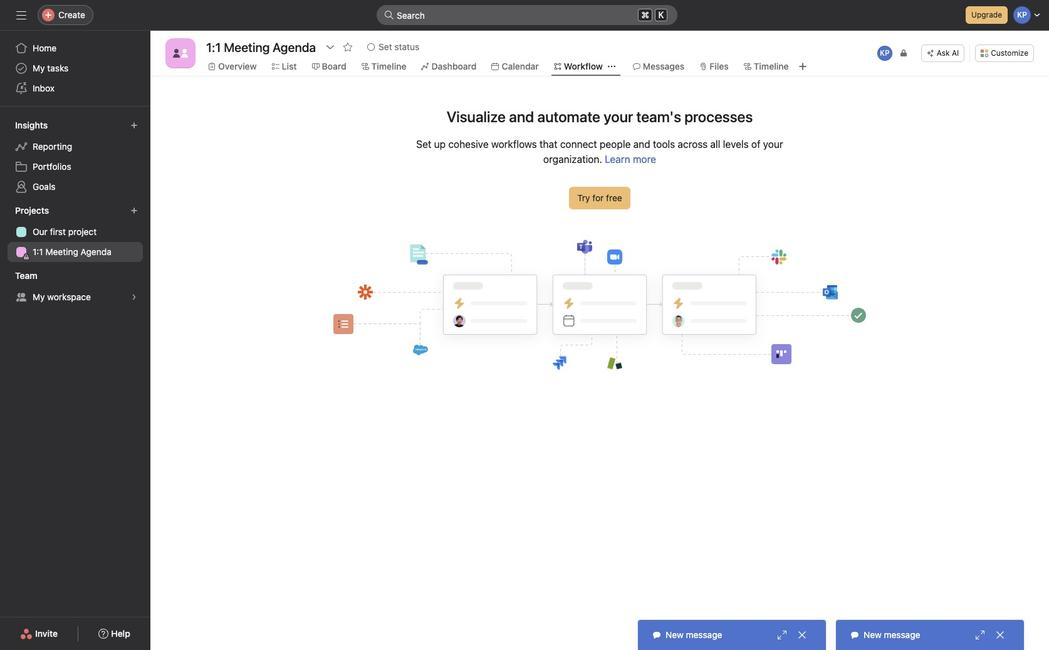 Task type: locate. For each thing, give the bounding box(es) containing it.
1 vertical spatial my
[[33, 292, 45, 302]]

global element
[[0, 31, 150, 106]]

my left tasks
[[33, 63, 45, 73]]

people
[[600, 139, 631, 150]]

2 timeline link from the left
[[744, 60, 789, 73]]

messages link
[[633, 60, 685, 73]]

and up the more
[[634, 139, 651, 150]]

1 new message from the left
[[666, 630, 723, 640]]

timeline link
[[362, 60, 407, 73], [744, 60, 789, 73]]

new project or portfolio image
[[130, 207, 138, 214]]

0 horizontal spatial your
[[604, 108, 633, 125]]

learn more
[[605, 154, 657, 165]]

free
[[606, 193, 623, 203]]

0 vertical spatial and
[[509, 108, 534, 125]]

set status
[[379, 41, 420, 52]]

prominent image
[[384, 10, 394, 20]]

set left status
[[379, 41, 392, 52]]

my workspace link
[[8, 287, 143, 307]]

set left up at top left
[[417, 139, 432, 150]]

1 vertical spatial set
[[417, 139, 432, 150]]

kp button
[[877, 45, 894, 62]]

files
[[710, 61, 729, 71]]

your right of
[[764, 139, 784, 150]]

timeline link left add tab image
[[744, 60, 789, 73]]

goals link
[[8, 177, 143, 197]]

help
[[111, 628, 130, 639]]

timeline link down set status popup button
[[362, 60, 407, 73]]

1 horizontal spatial close image
[[996, 630, 1006, 640]]

and up workflows
[[509, 108, 534, 125]]

1 my from the top
[[33, 63, 45, 73]]

messages
[[643, 61, 685, 71]]

0 horizontal spatial new message
[[666, 630, 723, 640]]

of
[[752, 139, 761, 150]]

set for set status
[[379, 41, 392, 52]]

1:1 meeting agenda
[[33, 246, 112, 257]]

that
[[540, 139, 558, 150]]

1 timeline from the left
[[372, 61, 407, 71]]

0 horizontal spatial set
[[379, 41, 392, 52]]

ask ai button
[[922, 45, 965, 62]]

None text field
[[203, 36, 319, 58]]

my inside global element
[[33, 63, 45, 73]]

close image
[[798, 630, 808, 640], [996, 630, 1006, 640]]

2 new message from the left
[[864, 630, 921, 640]]

Search tasks, projects, and more text field
[[377, 5, 678, 25]]

team's processes
[[637, 108, 753, 125]]

insights element
[[0, 114, 150, 199]]

timeline
[[372, 61, 407, 71], [754, 61, 789, 71]]

new insights image
[[130, 122, 138, 129]]

0 vertical spatial set
[[379, 41, 392, 52]]

tasks
[[47, 63, 69, 73]]

close image right expand new message image
[[798, 630, 808, 640]]

your inside set up cohesive workflows that connect people and tools across all levels of your organization.
[[764, 139, 784, 150]]

upgrade button
[[966, 6, 1008, 24]]

2 close image from the left
[[996, 630, 1006, 640]]

⌘
[[642, 9, 650, 20]]

visualize
[[447, 108, 506, 125]]

1 horizontal spatial set
[[417, 139, 432, 150]]

close image right expand new message icon
[[996, 630, 1006, 640]]

people image
[[173, 46, 188, 61]]

tools
[[653, 139, 676, 150]]

1 vertical spatial your
[[764, 139, 784, 150]]

1 horizontal spatial and
[[634, 139, 651, 150]]

1 horizontal spatial new message
[[864, 630, 921, 640]]

my workspace
[[33, 292, 91, 302]]

add to starred image
[[343, 42, 353, 52]]

new message
[[666, 630, 723, 640], [864, 630, 921, 640]]

1 close image from the left
[[798, 630, 808, 640]]

my tasks link
[[8, 58, 143, 78]]

my inside teams "element"
[[33, 292, 45, 302]]

your
[[604, 108, 633, 125], [764, 139, 784, 150]]

None field
[[377, 5, 678, 25]]

board
[[322, 61, 347, 71]]

0 horizontal spatial timeline link
[[362, 60, 407, 73]]

set
[[379, 41, 392, 52], [417, 139, 432, 150]]

more
[[633, 154, 657, 165]]

set inside popup button
[[379, 41, 392, 52]]

2 my from the top
[[33, 292, 45, 302]]

2 timeline from the left
[[754, 61, 789, 71]]

0 vertical spatial my
[[33, 63, 45, 73]]

upgrade
[[972, 10, 1003, 19]]

workflow link
[[554, 60, 603, 73]]

try for free
[[578, 193, 623, 203]]

create
[[58, 9, 85, 20]]

agenda
[[81, 246, 112, 257]]

add tab image
[[798, 61, 808, 71]]

home link
[[8, 38, 143, 58]]

calendar
[[502, 61, 539, 71]]

overview link
[[208, 60, 257, 73]]

and
[[509, 108, 534, 125], [634, 139, 651, 150]]

timeline left add tab image
[[754, 61, 789, 71]]

my for my tasks
[[33, 63, 45, 73]]

connect
[[560, 139, 597, 150]]

set for set up cohesive workflows that connect people and tools across all levels of your organization.
[[417, 139, 432, 150]]

0 horizontal spatial and
[[509, 108, 534, 125]]

meeting
[[45, 246, 78, 257]]

timeline down set status popup button
[[372, 61, 407, 71]]

1 timeline link from the left
[[362, 60, 407, 73]]

0 vertical spatial your
[[604, 108, 633, 125]]

customize
[[992, 48, 1029, 58]]

visualize and automate your team's processes
[[447, 108, 753, 125]]

1 horizontal spatial your
[[764, 139, 784, 150]]

try for free button
[[570, 187, 631, 209]]

my down team popup button at the left of page
[[33, 292, 45, 302]]

inbox
[[33, 83, 55, 93]]

learn
[[605, 154, 631, 165]]

try
[[578, 193, 590, 203]]

0 horizontal spatial close image
[[798, 630, 808, 640]]

team button
[[13, 267, 49, 285]]

1 vertical spatial and
[[634, 139, 651, 150]]

0 horizontal spatial timeline
[[372, 61, 407, 71]]

set inside set up cohesive workflows that connect people and tools across all levels of your organization.
[[417, 139, 432, 150]]

workflow
[[564, 61, 603, 71]]

1 horizontal spatial timeline
[[754, 61, 789, 71]]

1 horizontal spatial timeline link
[[744, 60, 789, 73]]

portfolios
[[33, 161, 71, 172]]

my
[[33, 63, 45, 73], [33, 292, 45, 302]]

home
[[33, 43, 57, 53]]

your up the people
[[604, 108, 633, 125]]



Task type: describe. For each thing, give the bounding box(es) containing it.
reporting
[[33, 141, 72, 152]]

workspace
[[47, 292, 91, 302]]

goals
[[33, 181, 56, 192]]

list
[[282, 61, 297, 71]]

teams element
[[0, 265, 150, 310]]

files link
[[700, 60, 729, 73]]

our first project
[[33, 226, 97, 237]]

new message for expand new message icon
[[864, 630, 921, 640]]

automate
[[538, 108, 601, 125]]

close image for expand new message icon
[[996, 630, 1006, 640]]

portfolios link
[[8, 157, 143, 177]]

new message for expand new message image
[[666, 630, 723, 640]]

ask ai
[[937, 48, 960, 58]]

1:1
[[33, 246, 43, 257]]

for
[[593, 193, 604, 203]]

cohesive
[[449, 139, 489, 150]]

project
[[68, 226, 97, 237]]

status
[[395, 41, 420, 52]]

customize button
[[976, 45, 1035, 62]]

levels
[[723, 139, 749, 150]]

team
[[15, 270, 37, 281]]

our first project link
[[8, 222, 143, 242]]

hide sidebar image
[[16, 10, 26, 20]]

help button
[[90, 623, 138, 645]]

up
[[434, 139, 446, 150]]

invite button
[[12, 623, 66, 645]]

reporting link
[[8, 137, 143, 157]]

see details, my workspace image
[[130, 293, 138, 301]]

all
[[711, 139, 721, 150]]

projects element
[[0, 199, 150, 265]]

board link
[[312, 60, 347, 73]]

calendar link
[[492, 60, 539, 73]]

learn more link
[[605, 154, 657, 165]]

projects
[[15, 205, 49, 216]]

and inside set up cohesive workflows that connect people and tools across all levels of your organization.
[[634, 139, 651, 150]]

tab actions image
[[608, 63, 616, 70]]

workflows
[[491, 139, 537, 150]]

first
[[50, 226, 66, 237]]

1:1 meeting agenda link
[[8, 242, 143, 262]]

dashboard link
[[422, 60, 477, 73]]

our
[[33, 226, 48, 237]]

expand new message image
[[976, 630, 986, 640]]

inbox link
[[8, 78, 143, 98]]

dashboard
[[432, 61, 477, 71]]

across
[[678, 139, 708, 150]]

insights
[[15, 120, 48, 130]]

kp
[[880, 48, 890, 58]]

organization.
[[544, 154, 603, 165]]

ask
[[937, 48, 950, 58]]

list link
[[272, 60, 297, 73]]

expand new message image
[[778, 630, 788, 640]]

close image for expand new message image
[[798, 630, 808, 640]]

my for my workspace
[[33, 292, 45, 302]]

create button
[[38, 5, 93, 25]]

show options image
[[326, 42, 336, 52]]

overview
[[218, 61, 257, 71]]

my tasks
[[33, 63, 69, 73]]

ai
[[952, 48, 960, 58]]

set up cohesive workflows that connect people and tools across all levels of your organization.
[[417, 139, 784, 165]]

invite
[[35, 628, 58, 639]]

k
[[659, 10, 664, 20]]

projects button
[[13, 202, 60, 219]]

set status button
[[362, 38, 425, 56]]



Task type: vqa. For each thing, say whether or not it's contained in the screenshot.
task
no



